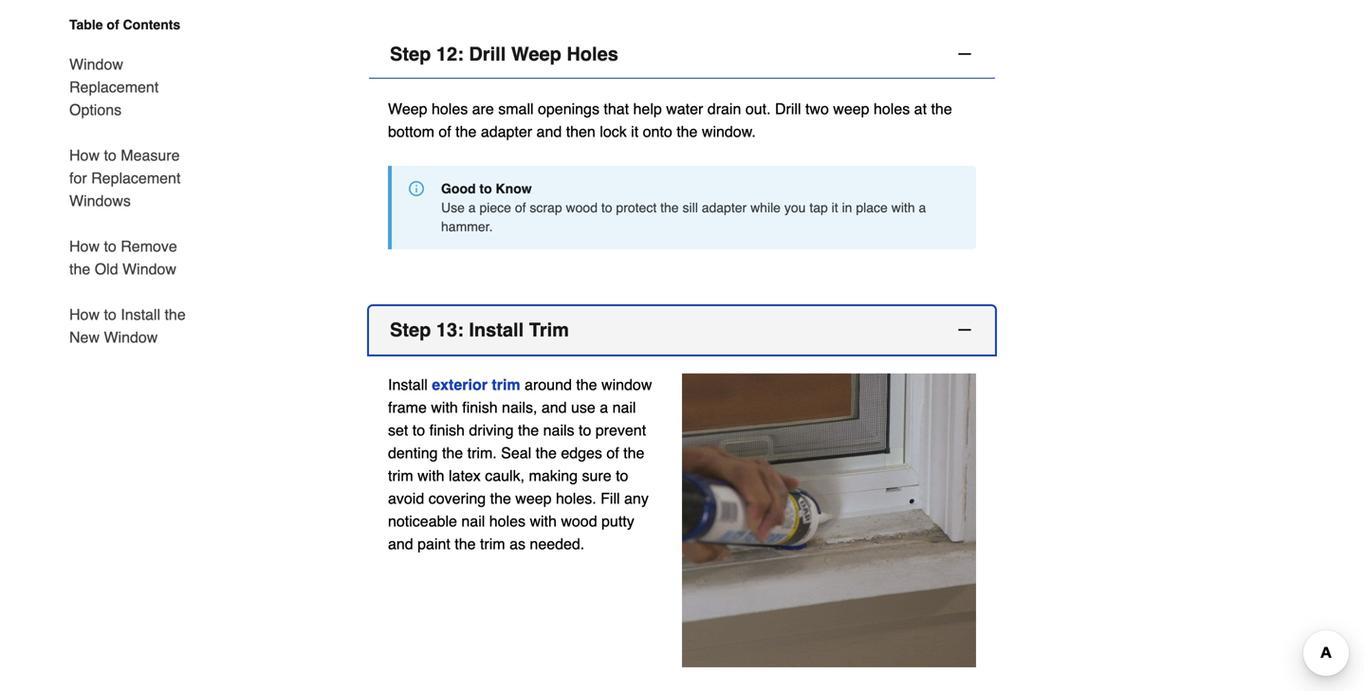 Task type: describe. For each thing, give the bounding box(es) containing it.
options
[[69, 101, 122, 119]]

sure
[[582, 467, 612, 485]]

set
[[388, 422, 408, 440]]

avoid
[[388, 490, 424, 508]]

0 vertical spatial finish
[[462, 399, 498, 417]]

adapter inside weep holes are small openings that help water drain out. drill two weep holes at the bottom of the adapter and then lock it onto the window.
[[481, 123, 532, 141]]

0 horizontal spatial holes
[[432, 100, 468, 118]]

how to measure for replacement windows link
[[69, 133, 196, 224]]

of inside weep holes are small openings that help water drain out. drill two weep holes at the bottom of the adapter and then lock it onto the window.
[[439, 123, 451, 141]]

then
[[566, 123, 596, 141]]

paint
[[418, 536, 451, 553]]

good to know use a piece of scrap wood to protect the sill adapter while you tap it in place with a hammer.
[[441, 181, 926, 235]]

how to install the new window
[[69, 306, 186, 346]]

are
[[472, 100, 494, 118]]

step 12: drill weep holes button
[[369, 31, 995, 79]]

1 vertical spatial and
[[542, 399, 567, 417]]

the inside how to remove the old window
[[69, 260, 90, 278]]

the inside how to install the new window
[[165, 306, 186, 324]]

water
[[666, 100, 703, 118]]

to left protect
[[601, 200, 612, 216]]

weep inside 'around the window frame with finish nails, and use a nail set to finish driving the nails to prevent denting the trim. seal the edges of the trim with latex caulk, making sure to avoid covering the weep holes. fill any noticeable nail holes with wood putty and paint the trim as needed.'
[[515, 490, 552, 508]]

putty
[[602, 513, 634, 531]]

minus image
[[955, 45, 974, 64]]

the down nails,
[[518, 422, 539, 440]]

holes.
[[556, 490, 596, 508]]

windows
[[69, 192, 131, 210]]

in
[[842, 200, 852, 216]]

window inside window replacement options
[[69, 56, 123, 73]]

the down are
[[456, 123, 477, 141]]

for
[[69, 169, 87, 187]]

how to measure for replacement windows
[[69, 147, 181, 210]]

window for install
[[104, 329, 158, 346]]

edges
[[561, 445, 602, 462]]

a inside 'around the window frame with finish nails, and use a nail set to finish driving the nails to prevent denting the trim. seal the edges of the trim with latex caulk, making sure to avoid covering the weep holes. fill any noticeable nail holes with wood putty and paint the trim as needed.'
[[600, 399, 608, 417]]

minus image
[[955, 321, 974, 340]]

trim.
[[467, 445, 497, 462]]

12:
[[436, 43, 464, 65]]

weep inside weep holes are small openings that help water drain out. drill two weep holes at the bottom of the adapter and then lock it onto the window.
[[388, 100, 427, 118]]

to inside how to remove the old window
[[104, 238, 117, 255]]

with up needed.
[[530, 513, 557, 531]]

table
[[69, 17, 103, 32]]

covering
[[429, 490, 486, 508]]

the right at
[[931, 100, 952, 118]]

piece
[[480, 200, 511, 216]]

the down water at the top of the page
[[677, 123, 698, 141]]

replacement inside how to measure for replacement windows
[[91, 169, 181, 187]]

old
[[95, 260, 118, 278]]

to inside how to install the new window
[[104, 306, 117, 324]]

sealing the trim of a new window. image
[[682, 374, 976, 668]]

window
[[602, 376, 652, 394]]

how to install the new window link
[[69, 292, 196, 349]]

you
[[784, 200, 806, 216]]

of inside good to know use a piece of scrap wood to protect the sill adapter while you tap it in place with a hammer.
[[515, 200, 526, 216]]

to up the piece
[[480, 181, 492, 197]]

wood inside 'around the window frame with finish nails, and use a nail set to finish driving the nails to prevent denting the trim. seal the edges of the trim with latex caulk, making sure to avoid covering the weep holes. fill any noticeable nail holes with wood putty and paint the trim as needed.'
[[561, 513, 597, 531]]

0 vertical spatial trim
[[492, 376, 521, 394]]

frame
[[388, 399, 427, 417]]

measure
[[121, 147, 180, 164]]

how to remove the old window link
[[69, 224, 196, 292]]

2 vertical spatial trim
[[480, 536, 505, 553]]

window.
[[702, 123, 756, 141]]

to right sure
[[616, 467, 628, 485]]

0 vertical spatial nail
[[612, 399, 636, 417]]

trim
[[529, 319, 569, 341]]

exterior trim link
[[432, 376, 521, 394]]

the down prevent
[[623, 445, 645, 462]]

around
[[525, 376, 572, 394]]

the right paint
[[455, 536, 476, 553]]

step 13: install trim button
[[369, 307, 995, 355]]

1 vertical spatial nail
[[461, 513, 485, 531]]

window replacement options link
[[69, 42, 196, 133]]

of inside 'around the window frame with finish nails, and use a nail set to finish driving the nails to prevent denting the trim. seal the edges of the trim with latex caulk, making sure to avoid covering the weep holes. fill any noticeable nail holes with wood putty and paint the trim as needed.'
[[607, 445, 619, 462]]

bottom
[[388, 123, 434, 141]]

1 horizontal spatial install
[[388, 376, 428, 394]]

step for step 13: install trim
[[390, 319, 431, 341]]

0 horizontal spatial a
[[468, 200, 476, 216]]

driving
[[469, 422, 514, 440]]

lock
[[600, 123, 627, 141]]

2 vertical spatial and
[[388, 536, 413, 553]]

table of contents
[[69, 17, 180, 32]]

latex
[[449, 467, 481, 485]]

how to remove the old window
[[69, 238, 177, 278]]

window for remove
[[122, 260, 176, 278]]



Task type: vqa. For each thing, say whether or not it's contained in the screenshot.
upcoming within button
no



Task type: locate. For each thing, give the bounding box(es) containing it.
1 horizontal spatial a
[[600, 399, 608, 417]]

1 how from the top
[[69, 147, 100, 164]]

1 vertical spatial weep
[[388, 100, 427, 118]]

and down openings
[[537, 123, 562, 141]]

as
[[510, 536, 526, 553]]

of down prevent
[[607, 445, 619, 462]]

it inside good to know use a piece of scrap wood to protect the sill adapter while you tap it in place with a hammer.
[[832, 200, 838, 216]]

holes left at
[[874, 100, 910, 118]]

new
[[69, 329, 100, 346]]

with right the place
[[892, 200, 915, 216]]

holes up as
[[489, 513, 526, 531]]

how inside how to install the new window
[[69, 306, 100, 324]]

onto
[[643, 123, 672, 141]]

2 horizontal spatial install
[[469, 319, 524, 341]]

trim
[[492, 376, 521, 394], [388, 467, 413, 485], [480, 536, 505, 553]]

adapter
[[481, 123, 532, 141], [702, 200, 747, 216]]

weep
[[511, 43, 561, 65], [388, 100, 427, 118]]

1 vertical spatial step
[[390, 319, 431, 341]]

0 vertical spatial adapter
[[481, 123, 532, 141]]

trim left as
[[480, 536, 505, 553]]

2 horizontal spatial a
[[919, 200, 926, 216]]

and
[[537, 123, 562, 141], [542, 399, 567, 417], [388, 536, 413, 553]]

exterior
[[432, 376, 488, 394]]

window
[[69, 56, 123, 73], [122, 260, 176, 278], [104, 329, 158, 346]]

tap
[[810, 200, 828, 216]]

window inside how to remove the old window
[[122, 260, 176, 278]]

how up old
[[69, 238, 100, 255]]

holes
[[432, 100, 468, 118], [874, 100, 910, 118], [489, 513, 526, 531]]

0 vertical spatial weep
[[511, 43, 561, 65]]

of right bottom
[[439, 123, 451, 141]]

nail down covering
[[461, 513, 485, 531]]

1 horizontal spatial weep
[[511, 43, 561, 65]]

3 how from the top
[[69, 306, 100, 324]]

weep holes are small openings that help water drain out. drill two weep holes at the bottom of the adapter and then lock it onto the window.
[[388, 100, 952, 141]]

0 vertical spatial it
[[631, 123, 639, 141]]

install inside button
[[469, 319, 524, 341]]

step for step 12: drill weep holes
[[390, 43, 431, 65]]

and down noticeable
[[388, 536, 413, 553]]

to inside how to measure for replacement windows
[[104, 147, 117, 164]]

while
[[751, 200, 781, 216]]

1 vertical spatial adapter
[[702, 200, 747, 216]]

of right table
[[107, 17, 119, 32]]

wood
[[566, 200, 598, 216], [561, 513, 597, 531]]

drill left two
[[775, 100, 801, 118]]

0 vertical spatial weep
[[833, 100, 870, 118]]

step 13: install trim
[[390, 319, 569, 341]]

0 horizontal spatial nail
[[461, 513, 485, 531]]

1 vertical spatial weep
[[515, 490, 552, 508]]

fill
[[601, 490, 620, 508]]

noticeable
[[388, 513, 457, 531]]

to down old
[[104, 306, 117, 324]]

nails
[[543, 422, 575, 440]]

the inside good to know use a piece of scrap wood to protect the sill adapter while you tap it in place with a hammer.
[[660, 200, 679, 216]]

how inside how to measure for replacement windows
[[69, 147, 100, 164]]

1 vertical spatial trim
[[388, 467, 413, 485]]

step left the 12:
[[390, 43, 431, 65]]

weep inside weep holes are small openings that help water drain out. drill two weep holes at the bottom of the adapter and then lock it onto the window.
[[833, 100, 870, 118]]

remove
[[121, 238, 177, 255]]

1 step from the top
[[390, 43, 431, 65]]

wood right scrap
[[566, 200, 598, 216]]

replacement up options at the left of page
[[69, 78, 159, 96]]

nails,
[[502, 399, 537, 417]]

trim up nails,
[[492, 376, 521, 394]]

holes
[[567, 43, 618, 65]]

any
[[624, 490, 649, 508]]

1 vertical spatial it
[[832, 200, 838, 216]]

needed.
[[530, 536, 585, 553]]

1 horizontal spatial it
[[832, 200, 838, 216]]

1 horizontal spatial weep
[[833, 100, 870, 118]]

contents
[[123, 17, 180, 32]]

install up frame
[[388, 376, 428, 394]]

step inside "button"
[[390, 43, 431, 65]]

install for trim
[[469, 319, 524, 341]]

weep down making
[[515, 490, 552, 508]]

the left old
[[69, 260, 90, 278]]

use
[[571, 399, 596, 417]]

the down how to remove the old window link
[[165, 306, 186, 324]]

how for how to measure for replacement windows
[[69, 147, 100, 164]]

the up use
[[576, 376, 597, 394]]

good
[[441, 181, 476, 197]]

sill
[[683, 200, 698, 216]]

know
[[496, 181, 532, 197]]

weep
[[833, 100, 870, 118], [515, 490, 552, 508]]

install inside how to install the new window
[[121, 306, 160, 324]]

two
[[805, 100, 829, 118]]

place
[[856, 200, 888, 216]]

drill right the 12:
[[469, 43, 506, 65]]

the left sill
[[660, 200, 679, 216]]

1 vertical spatial replacement
[[91, 169, 181, 187]]

2 vertical spatial window
[[104, 329, 158, 346]]

adapter down the small
[[481, 123, 532, 141]]

to right set
[[413, 422, 425, 440]]

replacement down "measure"
[[91, 169, 181, 187]]

wood inside good to know use a piece of scrap wood to protect the sill adapter while you tap it in place with a hammer.
[[566, 200, 598, 216]]

how for how to remove the old window
[[69, 238, 100, 255]]

0 vertical spatial wood
[[566, 200, 598, 216]]

the up making
[[536, 445, 557, 462]]

1 vertical spatial wood
[[561, 513, 597, 531]]

drill inside "button"
[[469, 43, 506, 65]]

it right "lock"
[[631, 123, 639, 141]]

small
[[498, 100, 534, 118]]

finish
[[462, 399, 498, 417], [429, 422, 465, 440]]

window down "remove"
[[122, 260, 176, 278]]

0 vertical spatial window
[[69, 56, 123, 73]]

hammer.
[[441, 219, 493, 235]]

1 horizontal spatial adapter
[[702, 200, 747, 216]]

install down how to remove the old window link
[[121, 306, 160, 324]]

finish down exterior trim "link"
[[462, 399, 498, 417]]

wood down holes.
[[561, 513, 597, 531]]

0 vertical spatial and
[[537, 123, 562, 141]]

it inside weep holes are small openings that help water drain out. drill two weep holes at the bottom of the adapter and then lock it onto the window.
[[631, 123, 639, 141]]

2 horizontal spatial holes
[[874, 100, 910, 118]]

with
[[892, 200, 915, 216], [431, 399, 458, 417], [418, 467, 445, 485], [530, 513, 557, 531]]

seal
[[501, 445, 531, 462]]

install
[[121, 306, 160, 324], [469, 319, 524, 341], [388, 376, 428, 394]]

drill inside weep holes are small openings that help water drain out. drill two weep holes at the bottom of the adapter and then lock it onto the window.
[[775, 100, 801, 118]]

install exterior trim
[[388, 376, 521, 394]]

info image
[[409, 181, 424, 197]]

use
[[441, 200, 465, 216]]

the
[[931, 100, 952, 118], [456, 123, 477, 141], [677, 123, 698, 141], [660, 200, 679, 216], [69, 260, 90, 278], [165, 306, 186, 324], [576, 376, 597, 394], [518, 422, 539, 440], [442, 445, 463, 462], [536, 445, 557, 462], [623, 445, 645, 462], [490, 490, 511, 508], [455, 536, 476, 553]]

1 vertical spatial finish
[[429, 422, 465, 440]]

that
[[604, 100, 629, 118]]

0 horizontal spatial drill
[[469, 43, 506, 65]]

at
[[914, 100, 927, 118]]

openings
[[538, 100, 600, 118]]

1 horizontal spatial drill
[[775, 100, 801, 118]]

2 vertical spatial how
[[69, 306, 100, 324]]

nail
[[612, 399, 636, 417], [461, 513, 485, 531]]

13:
[[436, 319, 464, 341]]

to down use
[[579, 422, 591, 440]]

how up for at the left top
[[69, 147, 100, 164]]

adapter inside good to know use a piece of scrap wood to protect the sill adapter while you tap it in place with a hammer.
[[702, 200, 747, 216]]

prevent
[[596, 422, 646, 440]]

how
[[69, 147, 100, 164], [69, 238, 100, 255], [69, 306, 100, 324]]

caulk,
[[485, 467, 525, 485]]

around the window frame with finish nails, and use a nail set to finish driving the nails to prevent denting the trim. seal the edges of the trim with latex caulk, making sure to avoid covering the weep holes. fill any noticeable nail holes with wood putty and paint the trim as needed.
[[388, 376, 652, 553]]

window down table
[[69, 56, 123, 73]]

1 vertical spatial how
[[69, 238, 100, 255]]

holes inside 'around the window frame with finish nails, and use a nail set to finish driving the nails to prevent denting the trim. seal the edges of the trim with latex caulk, making sure to avoid covering the weep holes. fill any noticeable nail holes with wood putty and paint the trim as needed.'
[[489, 513, 526, 531]]

1 horizontal spatial nail
[[612, 399, 636, 417]]

2 how from the top
[[69, 238, 100, 255]]

it left the "in"
[[832, 200, 838, 216]]

window right new
[[104, 329, 158, 346]]

0 vertical spatial drill
[[469, 43, 506, 65]]

help
[[633, 100, 662, 118]]

how up new
[[69, 306, 100, 324]]

step left 13:
[[390, 319, 431, 341]]

0 vertical spatial replacement
[[69, 78, 159, 96]]

with inside good to know use a piece of scrap wood to protect the sill adapter while you tap it in place with a hammer.
[[892, 200, 915, 216]]

0 horizontal spatial install
[[121, 306, 160, 324]]

finish up denting
[[429, 422, 465, 440]]

0 vertical spatial how
[[69, 147, 100, 164]]

0 horizontal spatial adapter
[[481, 123, 532, 141]]

to up old
[[104, 238, 117, 255]]

drain
[[708, 100, 741, 118]]

weep left holes
[[511, 43, 561, 65]]

the down caulk,
[[490, 490, 511, 508]]

the up latex
[[442, 445, 463, 462]]

replacement
[[69, 78, 159, 96], [91, 169, 181, 187]]

and up the nails
[[542, 399, 567, 417]]

install for the
[[121, 306, 160, 324]]

how for how to install the new window
[[69, 306, 100, 324]]

table of contents element
[[54, 15, 196, 349]]

holes left are
[[432, 100, 468, 118]]

0 horizontal spatial weep
[[388, 100, 427, 118]]

2 step from the top
[[390, 319, 431, 341]]

to
[[104, 147, 117, 164], [480, 181, 492, 197], [601, 200, 612, 216], [104, 238, 117, 255], [104, 306, 117, 324], [413, 422, 425, 440], [579, 422, 591, 440], [616, 467, 628, 485]]

scrap
[[530, 200, 562, 216]]

window inside how to install the new window
[[104, 329, 158, 346]]

0 vertical spatial step
[[390, 43, 431, 65]]

to left "measure"
[[104, 147, 117, 164]]

adapter right sill
[[702, 200, 747, 216]]

step
[[390, 43, 431, 65], [390, 319, 431, 341]]

denting
[[388, 445, 438, 462]]

weep right two
[[833, 100, 870, 118]]

window replacement options
[[69, 56, 159, 119]]

step inside button
[[390, 319, 431, 341]]

with down the install exterior trim
[[431, 399, 458, 417]]

1 vertical spatial window
[[122, 260, 176, 278]]

of
[[107, 17, 119, 32], [439, 123, 451, 141], [515, 200, 526, 216], [607, 445, 619, 462]]

drill
[[469, 43, 506, 65], [775, 100, 801, 118]]

nail down window
[[612, 399, 636, 417]]

1 horizontal spatial holes
[[489, 513, 526, 531]]

1 vertical spatial drill
[[775, 100, 801, 118]]

of down know
[[515, 200, 526, 216]]

a
[[468, 200, 476, 216], [919, 200, 926, 216], [600, 399, 608, 417]]

weep inside "button"
[[511, 43, 561, 65]]

0 horizontal spatial it
[[631, 123, 639, 141]]

0 horizontal spatial weep
[[515, 490, 552, 508]]

with down denting
[[418, 467, 445, 485]]

step 12: drill weep holes
[[390, 43, 618, 65]]

weep up bottom
[[388, 100, 427, 118]]

and inside weep holes are small openings that help water drain out. drill two weep holes at the bottom of the adapter and then lock it onto the window.
[[537, 123, 562, 141]]

out.
[[746, 100, 771, 118]]

protect
[[616, 200, 657, 216]]

making
[[529, 467, 578, 485]]

trim up avoid
[[388, 467, 413, 485]]

install right 13:
[[469, 319, 524, 341]]

how inside how to remove the old window
[[69, 238, 100, 255]]



